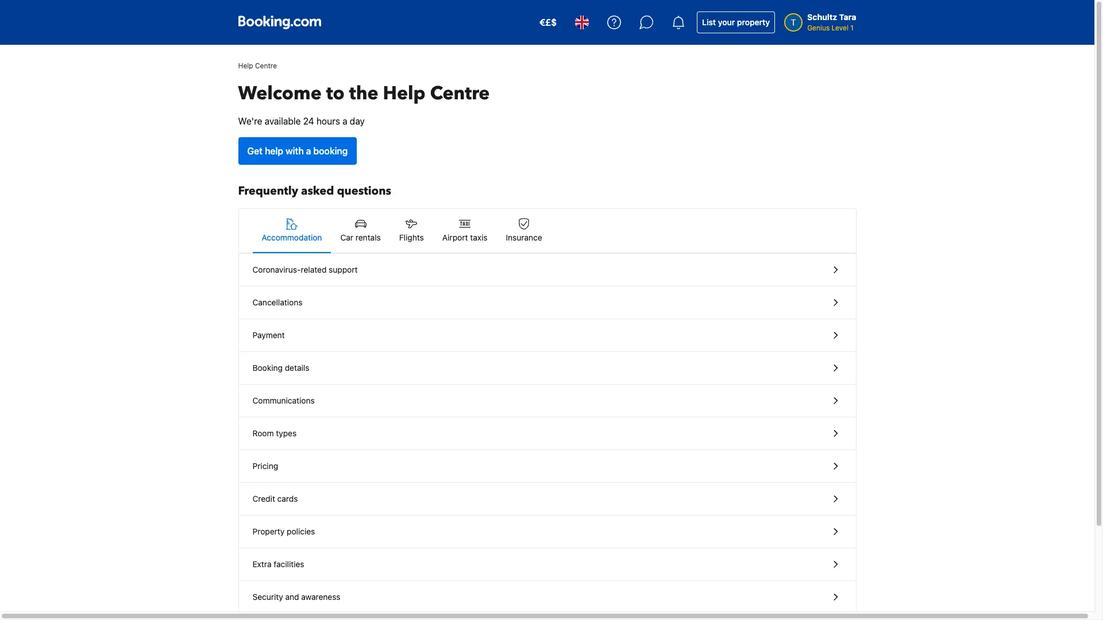 Task type: describe. For each thing, give the bounding box(es) containing it.
booking.com online hotel reservations image
[[238, 16, 321, 29]]

pricing
[[253, 461, 278, 471]]

flights button
[[390, 209, 433, 253]]

we're available 24 hours a day
[[238, 116, 365, 126]]

list your property
[[702, 17, 770, 27]]

asked
[[301, 183, 334, 199]]

schultz tara genius level 1
[[808, 12, 857, 32]]

booking
[[253, 363, 283, 373]]

frequently
[[238, 183, 298, 199]]

credit
[[253, 494, 275, 504]]

tab list containing accommodation
[[239, 209, 856, 254]]

help centre
[[238, 61, 277, 70]]

level
[[832, 24, 849, 32]]

accommodation button
[[253, 209, 331, 253]]

with
[[286, 146, 304, 156]]

booking details
[[253, 363, 309, 373]]

24
[[303, 116, 314, 126]]

the
[[349, 81, 378, 106]]

schultz
[[808, 12, 837, 22]]

payment button
[[239, 320, 856, 352]]

0 vertical spatial centre
[[255, 61, 277, 70]]

car
[[340, 233, 353, 243]]

0 horizontal spatial help
[[238, 61, 253, 70]]

list your property link
[[697, 11, 775, 33]]

room types
[[253, 429, 297, 438]]

to
[[326, 81, 345, 106]]

your
[[718, 17, 735, 27]]

coronavirus-related support
[[253, 265, 358, 275]]

property
[[253, 527, 285, 537]]

extra
[[253, 560, 272, 570]]

booking details button
[[239, 352, 856, 385]]

flights
[[399, 233, 424, 243]]

cards
[[277, 494, 298, 504]]

booking
[[313, 146, 348, 156]]

rentals
[[356, 233, 381, 243]]

credit cards
[[253, 494, 298, 504]]

day
[[350, 116, 365, 126]]

genius
[[808, 24, 830, 32]]

1 horizontal spatial centre
[[430, 81, 490, 106]]

car rentals button
[[331, 209, 390, 253]]

communications button
[[239, 385, 856, 418]]

1
[[851, 24, 854, 32]]

property
[[737, 17, 770, 27]]

coronavirus-related support button
[[239, 254, 856, 287]]

related
[[301, 265, 327, 275]]

airport taxis button
[[433, 209, 497, 253]]

welcome
[[238, 81, 322, 106]]

€£$
[[540, 17, 557, 28]]

types
[[276, 429, 297, 438]]

we're
[[238, 116, 262, 126]]

get help with a booking button
[[238, 137, 357, 165]]



Task type: vqa. For each thing, say whether or not it's contained in the screenshot.
stay: associated with nights.
no



Task type: locate. For each thing, give the bounding box(es) containing it.
€£$ button
[[533, 9, 564, 36]]

a
[[343, 116, 347, 126], [306, 146, 311, 156]]

airport
[[442, 233, 468, 243]]

accommodation
[[262, 233, 322, 243]]

security and awareness
[[253, 593, 341, 602]]

credit cards button
[[239, 483, 856, 516]]

0 horizontal spatial a
[[306, 146, 311, 156]]

help
[[265, 146, 283, 156]]

help right the
[[383, 81, 426, 106]]

insurance button
[[497, 209, 551, 253]]

0 vertical spatial help
[[238, 61, 253, 70]]

help
[[238, 61, 253, 70], [383, 81, 426, 106]]

list
[[702, 17, 716, 27]]

communications
[[253, 396, 315, 406]]

welcome to the help centre
[[238, 81, 490, 106]]

1 vertical spatial help
[[383, 81, 426, 106]]

available
[[265, 116, 301, 126]]

frequently asked questions
[[238, 183, 391, 199]]

facilities
[[274, 560, 304, 570]]

extra facilities
[[253, 560, 304, 570]]

tab list
[[239, 209, 856, 254]]

property policies
[[253, 527, 315, 537]]

centre
[[255, 61, 277, 70], [430, 81, 490, 106]]

questions
[[337, 183, 391, 199]]

cancellations
[[253, 298, 303, 307]]

security and awareness button
[[239, 582, 856, 614]]

security
[[253, 593, 283, 602]]

1 vertical spatial centre
[[430, 81, 490, 106]]

policies
[[287, 527, 315, 537]]

0 vertical spatial a
[[343, 116, 347, 126]]

pricing button
[[239, 451, 856, 483]]

and
[[285, 593, 299, 602]]

insurance
[[506, 233, 542, 243]]

room
[[253, 429, 274, 438]]

a left day
[[343, 116, 347, 126]]

tara
[[839, 12, 857, 22]]

car rentals
[[340, 233, 381, 243]]

taxis
[[470, 233, 488, 243]]

details
[[285, 363, 309, 373]]

help up welcome
[[238, 61, 253, 70]]

0 horizontal spatial centre
[[255, 61, 277, 70]]

room types button
[[239, 418, 856, 451]]

payment
[[253, 330, 285, 340]]

cancellations button
[[239, 287, 856, 320]]

airport taxis
[[442, 233, 488, 243]]

1 horizontal spatial a
[[343, 116, 347, 126]]

get
[[247, 146, 263, 156]]

a inside button
[[306, 146, 311, 156]]

coronavirus-
[[253, 265, 301, 275]]

1 horizontal spatial help
[[383, 81, 426, 106]]

awareness
[[301, 593, 341, 602]]

1 vertical spatial a
[[306, 146, 311, 156]]

extra facilities button
[[239, 549, 856, 582]]

a right with
[[306, 146, 311, 156]]

property policies button
[[239, 516, 856, 549]]

hours
[[317, 116, 340, 126]]

support
[[329, 265, 358, 275]]

get help with a booking
[[247, 146, 348, 156]]



